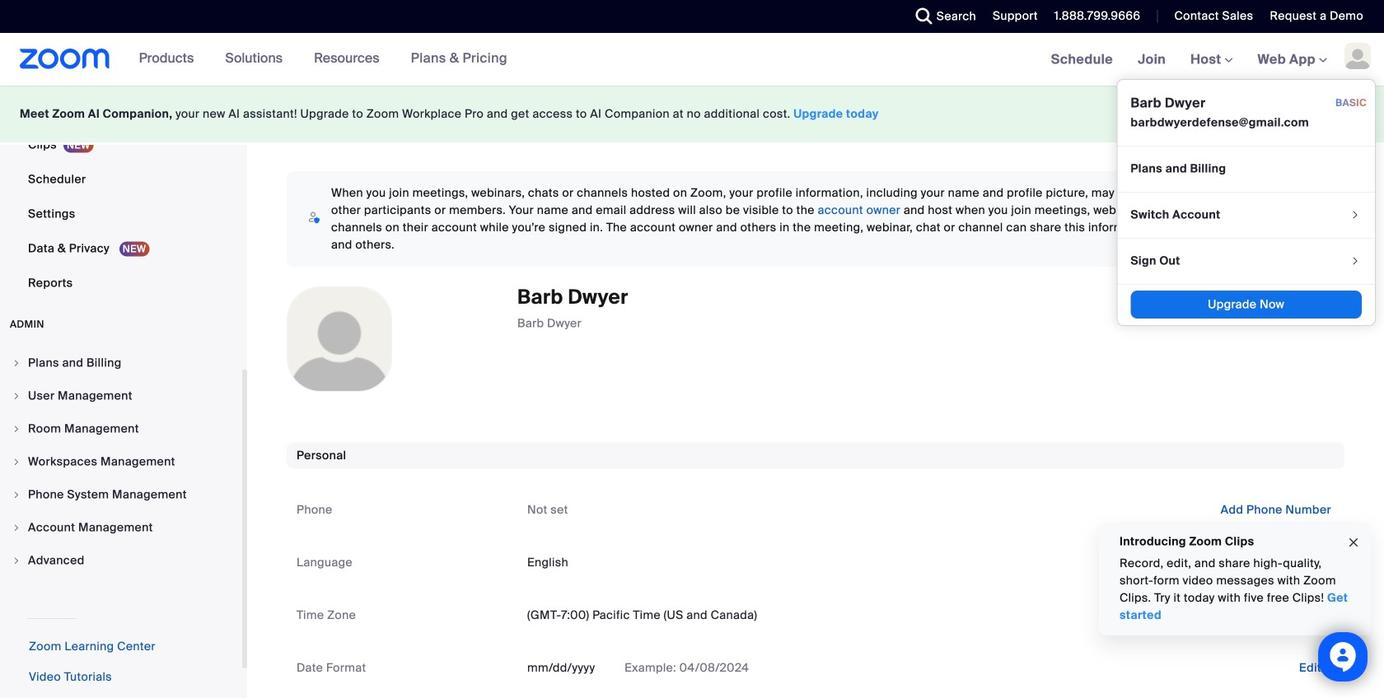 Task type: locate. For each thing, give the bounding box(es) containing it.
menu
[[1117, 79, 1376, 326]]

side navigation navigation
[[0, 0, 247, 699]]

3 right image from the top
[[12, 457, 21, 467]]

admin menu menu
[[0, 348, 242, 579]]

right image
[[12, 424, 21, 434], [12, 523, 21, 533]]

2 right image from the top
[[12, 391, 21, 401]]

right image for fourth menu item from the top of the admin menu menu
[[12, 457, 21, 467]]

right image for 6th menu item from the top
[[12, 523, 21, 533]]

1 vertical spatial right image
[[12, 523, 21, 533]]

0 vertical spatial right image
[[12, 424, 21, 434]]

5 menu item from the top
[[0, 480, 242, 511]]

menu item
[[0, 348, 242, 379], [0, 381, 242, 412], [0, 414, 242, 445], [0, 447, 242, 478], [0, 480, 242, 511], [0, 513, 242, 544], [0, 546, 242, 577]]

1 menu item from the top
[[0, 348, 242, 379]]

right image for sixth menu item from the bottom of the admin menu menu
[[12, 391, 21, 401]]

right image
[[12, 359, 21, 368], [12, 391, 21, 401], [12, 457, 21, 467], [12, 490, 21, 500], [12, 556, 21, 566]]

5 right image from the top
[[12, 556, 21, 566]]

1 right image from the top
[[12, 359, 21, 368]]

1 right image from the top
[[12, 424, 21, 434]]

banner
[[0, 33, 1385, 326]]

zoom logo image
[[20, 49, 110, 69]]

4 right image from the top
[[12, 490, 21, 500]]

edit user photo image
[[326, 332, 353, 347]]

personal menu menu
[[0, 0, 242, 302]]

footer
[[0, 86, 1385, 143]]

product information navigation
[[110, 33, 520, 86]]

2 right image from the top
[[12, 523, 21, 533]]



Task type: describe. For each thing, give the bounding box(es) containing it.
profile picture image
[[1345, 43, 1371, 69]]

right image for 5th menu item from the top
[[12, 490, 21, 500]]

user photo image
[[288, 288, 391, 391]]

meetings navigation
[[1039, 33, 1385, 326]]

right image for 7th menu item from the bottom
[[12, 359, 21, 368]]

close image
[[1347, 534, 1361, 553]]

4 menu item from the top
[[0, 447, 242, 478]]

3 menu item from the top
[[0, 414, 242, 445]]

right image for 1st menu item from the bottom of the admin menu menu
[[12, 556, 21, 566]]

2 menu item from the top
[[0, 381, 242, 412]]

right image for 3rd menu item from the top of the admin menu menu
[[12, 424, 21, 434]]

6 menu item from the top
[[0, 513, 242, 544]]

menu inside meetings navigation
[[1117, 79, 1376, 326]]

7 menu item from the top
[[0, 546, 242, 577]]



Task type: vqa. For each thing, say whether or not it's contained in the screenshot.
whiteboards link
no



